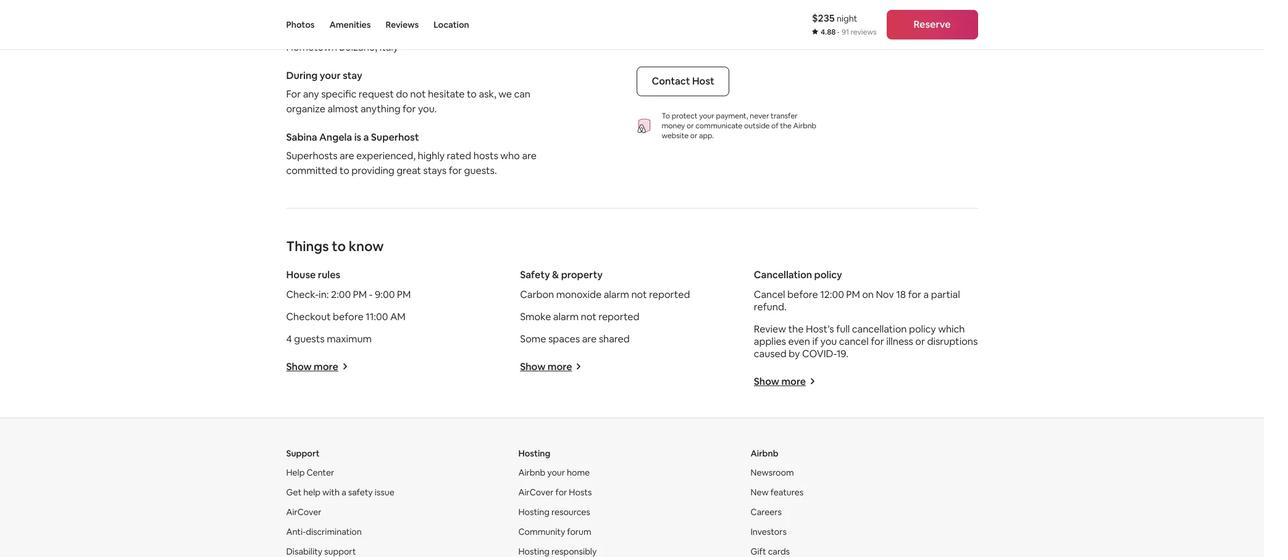 Task type: vqa. For each thing, say whether or not it's contained in the screenshot.
-
yes



Task type: locate. For each thing, give the bounding box(es) containing it.
show more down caused
[[754, 375, 806, 388]]

0 horizontal spatial pm
[[353, 288, 367, 301]]

1 horizontal spatial show
[[520, 360, 545, 373]]

3 hosting from the top
[[518, 546, 549, 557]]

0 horizontal spatial show
[[286, 360, 312, 373]]

the inside to protect your payment, never transfer money or communicate outside of the airbnb website or app.
[[780, 121, 792, 131]]

the left if
[[788, 323, 804, 336]]

0 vertical spatial your
[[320, 69, 341, 82]]

$235
[[812, 12, 835, 25]]

0 horizontal spatial airbnb
[[518, 467, 545, 478]]

airbnb right the of
[[793, 121, 816, 131]]

protect
[[672, 111, 698, 121]]

hosting
[[518, 448, 550, 459], [518, 507, 549, 518], [518, 546, 549, 557]]

1 horizontal spatial before
[[787, 288, 818, 301]]

1 hosting from the top
[[518, 448, 550, 459]]

are down smoke alarm not reported
[[582, 333, 597, 346]]

a for issue
[[342, 487, 346, 498]]

more down spaces
[[548, 360, 572, 373]]

alarm
[[604, 288, 629, 301], [553, 310, 579, 323]]

identity verified
[[390, 12, 462, 25]]

for left illness
[[871, 335, 884, 348]]

a inside cancel before 12:00 pm on nov 18 for a partial refund.
[[923, 288, 929, 301]]

help center
[[286, 467, 334, 478]]

19.
[[837, 348, 848, 360]]

reserve
[[914, 18, 951, 31]]

1 horizontal spatial airbnb
[[751, 448, 778, 459]]

airbnb up newsroom link
[[751, 448, 778, 459]]

1 vertical spatial reported
[[598, 310, 639, 323]]

applies
[[754, 335, 786, 348]]

can
[[514, 88, 530, 101]]

or right money
[[687, 121, 694, 131]]

show
[[286, 360, 312, 373], [520, 360, 545, 373], [754, 375, 779, 388]]

some
[[520, 333, 546, 346]]

0 horizontal spatial reported
[[598, 310, 639, 323]]

show for 4
[[286, 360, 312, 373]]

1 vertical spatial airbnb
[[751, 448, 778, 459]]

0 vertical spatial hosting
[[518, 448, 550, 459]]

a right is
[[363, 131, 369, 144]]

1 horizontal spatial policy
[[909, 323, 936, 336]]

0 vertical spatial the
[[780, 121, 792, 131]]

issue
[[375, 487, 394, 498]]

0 horizontal spatial alarm
[[553, 310, 579, 323]]

more down 4 guests maximum
[[314, 360, 338, 373]]

stay
[[343, 69, 362, 82]]

pm inside cancel before 12:00 pm on nov 18 for a partial refund.
[[846, 288, 860, 301]]

show more down guests on the left bottom of the page
[[286, 360, 338, 373]]

to left ask,
[[467, 88, 477, 101]]

pm left on
[[846, 288, 860, 301]]

your up aircover for hosts link
[[547, 467, 565, 478]]

home
[[567, 467, 590, 478]]

a inside sabina angela is a superhost superhosts are experienced, highly rated hosts who are committed to providing great stays for guests.
[[363, 131, 369, 144]]

responsibly
[[551, 546, 597, 557]]

pm
[[353, 288, 367, 301], [397, 288, 411, 301], [846, 288, 860, 301]]

bolzano,
[[339, 41, 377, 54]]

cancellation
[[754, 268, 812, 281]]

1 horizontal spatial pm
[[397, 288, 411, 301]]

the inside review the host's full cancellation policy which applies even if you cancel for illness or disruptions caused by covid-19.
[[788, 323, 804, 336]]

more down by
[[781, 375, 806, 388]]

your for home
[[547, 467, 565, 478]]

your inside during your stay for any specific request do not hesitate to ask, we can organize almost anything for you.
[[320, 69, 341, 82]]

specific
[[321, 88, 356, 101]]

you.
[[418, 102, 437, 115]]

airbnb up aircover for hosts link
[[518, 467, 545, 478]]

to left "providing"
[[339, 164, 349, 177]]

show more button down by
[[754, 375, 816, 388]]

aircover up anti-
[[286, 507, 321, 518]]

2 horizontal spatial airbnb
[[793, 121, 816, 131]]

show more button down spaces
[[520, 360, 582, 373]]

0 vertical spatial not
[[410, 88, 426, 101]]

1 vertical spatial to
[[339, 164, 349, 177]]

1 vertical spatial alarm
[[553, 310, 579, 323]]

0 horizontal spatial aircover
[[286, 507, 321, 518]]

1 vertical spatial not
[[631, 288, 647, 301]]

or left app.
[[690, 131, 697, 141]]

2 horizontal spatial a
[[923, 288, 929, 301]]

hosting resources
[[518, 507, 590, 518]]

0 horizontal spatial before
[[333, 310, 363, 323]]

1 vertical spatial policy
[[909, 323, 936, 336]]

policy up 12:00 at bottom right
[[814, 268, 842, 281]]

not right do
[[410, 88, 426, 101]]

pm left -
[[353, 288, 367, 301]]

forum
[[567, 527, 591, 538]]

reviews right 154
[[321, 12, 358, 25]]

show down caused
[[754, 375, 779, 388]]

features
[[770, 487, 804, 498]]

more
[[314, 360, 338, 373], [548, 360, 572, 373], [781, 375, 806, 388]]

a right with
[[342, 487, 346, 498]]

0 horizontal spatial more
[[314, 360, 338, 373]]

1 horizontal spatial your
[[547, 467, 565, 478]]

to
[[467, 88, 477, 101], [339, 164, 349, 177], [332, 238, 346, 255]]

airbnb inside to protect your payment, never transfer money or communicate outside of the airbnb website or app.
[[793, 121, 816, 131]]

reviews up the 'italy' at the left
[[386, 19, 419, 30]]

alarm up spaces
[[553, 310, 579, 323]]

hosting resources link
[[518, 507, 590, 518]]

before for cancel
[[787, 288, 818, 301]]

2 vertical spatial hosting
[[518, 546, 549, 557]]

which
[[938, 323, 965, 336]]

new
[[751, 487, 769, 498]]

we
[[498, 88, 512, 101]]

2 horizontal spatial not
[[631, 288, 647, 301]]

experienced,
[[356, 149, 416, 162]]

or
[[687, 121, 694, 131], [690, 131, 697, 141], [915, 335, 925, 348]]

the right the of
[[780, 121, 792, 131]]

0 vertical spatial reported
[[649, 288, 690, 301]]

154 reviews
[[304, 12, 358, 25]]

policy inside review the host's full cancellation policy which applies even if you cancel for illness or disruptions caused by covid-19.
[[909, 323, 936, 336]]

safety
[[348, 487, 373, 498]]

before down cancellation policy
[[787, 288, 818, 301]]

4.88 · 91 reviews
[[821, 27, 877, 37]]

anti-
[[286, 527, 306, 538]]

or right illness
[[915, 335, 925, 348]]

0 vertical spatial before
[[787, 288, 818, 301]]

show more for spaces
[[520, 360, 572, 373]]

not right the monoxide
[[631, 288, 647, 301]]

aircover for hosts
[[518, 487, 592, 498]]

0 vertical spatial airbnb
[[793, 121, 816, 131]]

2 vertical spatial to
[[332, 238, 346, 255]]

0 vertical spatial a
[[363, 131, 369, 144]]

or for review
[[915, 335, 925, 348]]

show more button for spaces
[[520, 360, 582, 373]]

pm for house rules
[[353, 288, 367, 301]]

show more down some at bottom
[[520, 360, 572, 373]]

policy left which
[[909, 323, 936, 336]]

for left hosts
[[555, 487, 567, 498]]

hosting up community
[[518, 507, 549, 518]]

1 horizontal spatial aircover
[[518, 487, 554, 498]]

2 horizontal spatial show more button
[[754, 375, 816, 388]]

1 horizontal spatial show more
[[520, 360, 572, 373]]

checkout
[[286, 310, 331, 323]]

2 vertical spatial not
[[581, 310, 596, 323]]

a left partial on the right
[[923, 288, 929, 301]]

location
[[434, 19, 469, 30]]

your up app.
[[699, 111, 714, 121]]

aircover
[[518, 487, 554, 498], [286, 507, 321, 518]]

hosting down community
[[518, 546, 549, 557]]

0 horizontal spatial show more button
[[286, 360, 348, 373]]

discrimination
[[306, 527, 362, 538]]

your up specific
[[320, 69, 341, 82]]

1 vertical spatial the
[[788, 323, 804, 336]]

2 vertical spatial airbnb
[[518, 467, 545, 478]]

safety
[[520, 268, 550, 281]]

0 vertical spatial policy
[[814, 268, 842, 281]]

before for checkout
[[333, 310, 363, 323]]

1 vertical spatial aircover
[[286, 507, 321, 518]]

&
[[552, 268, 559, 281]]

to left know
[[332, 238, 346, 255]]

full
[[836, 323, 850, 336]]

highly
[[418, 149, 445, 162]]

guests
[[294, 333, 325, 346]]

0 vertical spatial alarm
[[604, 288, 629, 301]]

for down do
[[403, 102, 416, 115]]

before down check-in: 2:00 pm - 9:00 pm
[[333, 310, 363, 323]]

1 horizontal spatial reported
[[649, 288, 690, 301]]

18
[[896, 288, 906, 301]]

for right 18
[[908, 288, 921, 301]]

cancellation
[[852, 323, 907, 336]]

1 vertical spatial before
[[333, 310, 363, 323]]

2 horizontal spatial pm
[[846, 288, 860, 301]]

2 horizontal spatial your
[[699, 111, 714, 121]]

not down the monoxide
[[581, 310, 596, 323]]

1 vertical spatial a
[[923, 288, 929, 301]]

1 vertical spatial your
[[699, 111, 714, 121]]

identity
[[390, 12, 425, 25]]

show more button down guests on the left bottom of the page
[[286, 360, 348, 373]]

2 hosting from the top
[[518, 507, 549, 518]]

0 horizontal spatial policy
[[814, 268, 842, 281]]

aircover for aircover link
[[286, 507, 321, 518]]

anti-discrimination
[[286, 527, 362, 538]]

pm right 9:00
[[397, 288, 411, 301]]

1 pm from the left
[[353, 288, 367, 301]]

2 horizontal spatial are
[[582, 333, 597, 346]]

alarm right the monoxide
[[604, 288, 629, 301]]

2 vertical spatial your
[[547, 467, 565, 478]]

reserve button
[[886, 10, 978, 40]]

for down rated
[[449, 164, 462, 177]]

show down 4
[[286, 360, 312, 373]]

1 horizontal spatial not
[[581, 310, 596, 323]]

providing
[[352, 164, 394, 177]]

anti-discrimination link
[[286, 527, 362, 538]]

on
[[862, 288, 874, 301]]

3 pm from the left
[[846, 288, 860, 301]]

payment,
[[716, 111, 748, 121]]

disability
[[286, 546, 322, 557]]

are down angela
[[340, 149, 354, 162]]

hosting up airbnb your home at the left bottom
[[518, 448, 550, 459]]

0 horizontal spatial show more
[[286, 360, 338, 373]]

are right who at the top left of the page
[[522, 149, 537, 162]]

committed
[[286, 164, 337, 177]]

gift cards link
[[751, 546, 790, 557]]

2 vertical spatial a
[[342, 487, 346, 498]]

airbnb
[[793, 121, 816, 131], [751, 448, 778, 459], [518, 467, 545, 478]]

0 horizontal spatial your
[[320, 69, 341, 82]]

1 horizontal spatial show more button
[[520, 360, 582, 373]]

aircover down airbnb your home link
[[518, 487, 554, 498]]

0 horizontal spatial not
[[410, 88, 426, 101]]

1 horizontal spatial more
[[548, 360, 572, 373]]

show down some at bottom
[[520, 360, 545, 373]]

website
[[662, 131, 689, 141]]

or inside review the host's full cancellation policy which applies even if you cancel for illness or disruptions caused by covid-19.
[[915, 335, 925, 348]]

0 vertical spatial to
[[467, 88, 477, 101]]

before inside cancel before 12:00 pm on nov 18 for a partial refund.
[[787, 288, 818, 301]]

investors
[[751, 527, 787, 538]]

support
[[324, 546, 356, 557]]

for
[[286, 88, 301, 101]]

0 horizontal spatial a
[[342, 487, 346, 498]]

1 horizontal spatial a
[[363, 131, 369, 144]]

1 vertical spatial hosting
[[518, 507, 549, 518]]

aircover link
[[286, 507, 321, 518]]

0 vertical spatial aircover
[[518, 487, 554, 498]]

gift
[[751, 546, 766, 557]]

91
[[842, 27, 849, 37]]

to
[[662, 111, 670, 121]]

for
[[403, 102, 416, 115], [449, 164, 462, 177], [908, 288, 921, 301], [871, 335, 884, 348], [555, 487, 567, 498]]



Task type: describe. For each thing, give the bounding box(es) containing it.
for inside cancel before 12:00 pm on nov 18 for a partial refund.
[[908, 288, 921, 301]]

4 guests maximum
[[286, 333, 372, 346]]

is
[[354, 131, 361, 144]]

any
[[303, 88, 319, 101]]

with
[[322, 487, 340, 498]]

illness
[[886, 335, 913, 348]]

hosts
[[569, 487, 592, 498]]

hosting for hosting responsibly
[[518, 546, 549, 557]]

9:00
[[375, 288, 395, 301]]

review
[[754, 323, 786, 336]]

ask,
[[479, 88, 496, 101]]

your inside to protect your payment, never transfer money or communicate outside of the airbnb website or app.
[[699, 111, 714, 121]]

things to know
[[286, 238, 384, 255]]

community
[[518, 527, 565, 538]]

property
[[561, 268, 603, 281]]

get help with a safety issue link
[[286, 487, 394, 498]]

disruptions
[[927, 335, 978, 348]]

hometown
[[286, 41, 337, 54]]

center
[[307, 467, 334, 478]]

support
[[286, 448, 320, 459]]

for inside during your stay for any specific request do not hesitate to ask, we can organize almost anything for you.
[[403, 102, 416, 115]]

1 horizontal spatial are
[[522, 149, 537, 162]]

in:
[[319, 288, 329, 301]]

or for to
[[690, 131, 697, 141]]

1 horizontal spatial reviews
[[386, 19, 419, 30]]

carbon monoxide alarm not reported
[[520, 288, 690, 301]]

house rules
[[286, 268, 340, 281]]

checkout before 11:00 am
[[286, 310, 405, 323]]

show more button for guests
[[286, 360, 348, 373]]

cancel
[[839, 335, 869, 348]]

12:00
[[820, 288, 844, 301]]

know
[[349, 238, 384, 255]]

hometown bolzano, italy
[[286, 41, 398, 54]]

outside
[[744, 121, 770, 131]]

aircover for aircover for hosts
[[518, 487, 554, 498]]

hosting for hosting resources
[[518, 507, 549, 518]]

not inside during your stay for any specific request do not hesitate to ask, we can organize almost anything for you.
[[410, 88, 426, 101]]

hosting responsibly link
[[518, 546, 597, 557]]

hosting for hosting
[[518, 448, 550, 459]]

sabina angela is a superhost superhosts are experienced, highly rated hosts who are committed to providing great stays for guests.
[[286, 131, 537, 177]]

great
[[397, 164, 421, 177]]

2 horizontal spatial more
[[781, 375, 806, 388]]

communicate
[[696, 121, 743, 131]]

of
[[771, 121, 778, 131]]

·
[[837, 27, 839, 37]]

italy
[[379, 41, 398, 54]]

money
[[662, 121, 685, 131]]

community forum
[[518, 527, 591, 538]]

disability support
[[286, 546, 356, 557]]

newsroom link
[[751, 467, 794, 478]]

aircover for hosts link
[[518, 487, 592, 498]]

cancel
[[754, 288, 785, 301]]

4.88
[[821, 27, 836, 37]]

$235 night
[[812, 12, 857, 25]]

more for guests
[[314, 360, 338, 373]]

to inside during your stay for any specific request do not hesitate to ask, we can organize almost anything for you.
[[467, 88, 477, 101]]

host
[[692, 75, 714, 88]]

help center link
[[286, 467, 334, 478]]

2 pm from the left
[[397, 288, 411, 301]]

resources
[[551, 507, 590, 518]]

anything
[[361, 102, 400, 115]]

some spaces are shared
[[520, 333, 630, 346]]

newsroom
[[751, 467, 794, 478]]

superhost
[[371, 131, 419, 144]]

airbnb your home
[[518, 467, 590, 478]]

for inside sabina angela is a superhost superhosts are experienced, highly rated hosts who are committed to providing great stays for guests.
[[449, 164, 462, 177]]

2:00
[[331, 288, 351, 301]]

airbnb for airbnb your home
[[518, 467, 545, 478]]

pm for cancellation policy
[[846, 288, 860, 301]]

show for some
[[520, 360, 545, 373]]

review the host's full cancellation policy which applies even if you cancel for illness or disruptions caused by covid-19.
[[754, 323, 978, 360]]

0 horizontal spatial are
[[340, 149, 354, 162]]

a for superhosts
[[363, 131, 369, 144]]

check-in: 2:00 pm - 9:00 pm
[[286, 288, 411, 301]]

for inside review the host's full cancellation policy which applies even if you cancel for illness or disruptions caused by covid-19.
[[871, 335, 884, 348]]

airbnb for airbnb
[[751, 448, 778, 459]]

reviews button
[[386, 0, 419, 49]]

night
[[837, 13, 857, 24]]

disability support link
[[286, 546, 356, 557]]

refund.
[[754, 301, 787, 314]]

careers
[[751, 507, 782, 518]]

never
[[750, 111, 769, 121]]

stays
[[423, 164, 447, 177]]

show more for guests
[[286, 360, 338, 373]]

you
[[820, 335, 837, 348]]

spaces
[[548, 333, 580, 346]]

4
[[286, 333, 292, 346]]

1 horizontal spatial alarm
[[604, 288, 629, 301]]

smoke
[[520, 310, 551, 323]]

2 horizontal spatial show
[[754, 375, 779, 388]]

rated
[[447, 149, 471, 162]]

during
[[286, 69, 318, 82]]

community forum link
[[518, 527, 591, 538]]

hosting responsibly
[[518, 546, 597, 557]]

contact host link
[[637, 67, 729, 96]]

partial
[[931, 288, 960, 301]]

2 horizontal spatial show more
[[754, 375, 806, 388]]

hosts
[[473, 149, 498, 162]]

get help with a safety issue
[[286, 487, 394, 498]]

to inside sabina angela is a superhost superhosts are experienced, highly rated hosts who are committed to providing great stays for guests.
[[339, 164, 349, 177]]

angela
[[319, 131, 352, 144]]

things
[[286, 238, 329, 255]]

your for stay
[[320, 69, 341, 82]]

gift cards
[[751, 546, 790, 557]]

more for spaces
[[548, 360, 572, 373]]

0 horizontal spatial reviews
[[321, 12, 358, 25]]

app.
[[699, 131, 714, 141]]

-
[[369, 288, 373, 301]]

cancellation policy
[[754, 268, 842, 281]]

cancel before 12:00 pm on nov 18 for a partial refund.
[[754, 288, 960, 314]]

new features link
[[751, 487, 804, 498]]

nov
[[876, 288, 894, 301]]

photos button
[[286, 0, 315, 49]]

guests.
[[464, 164, 497, 177]]



